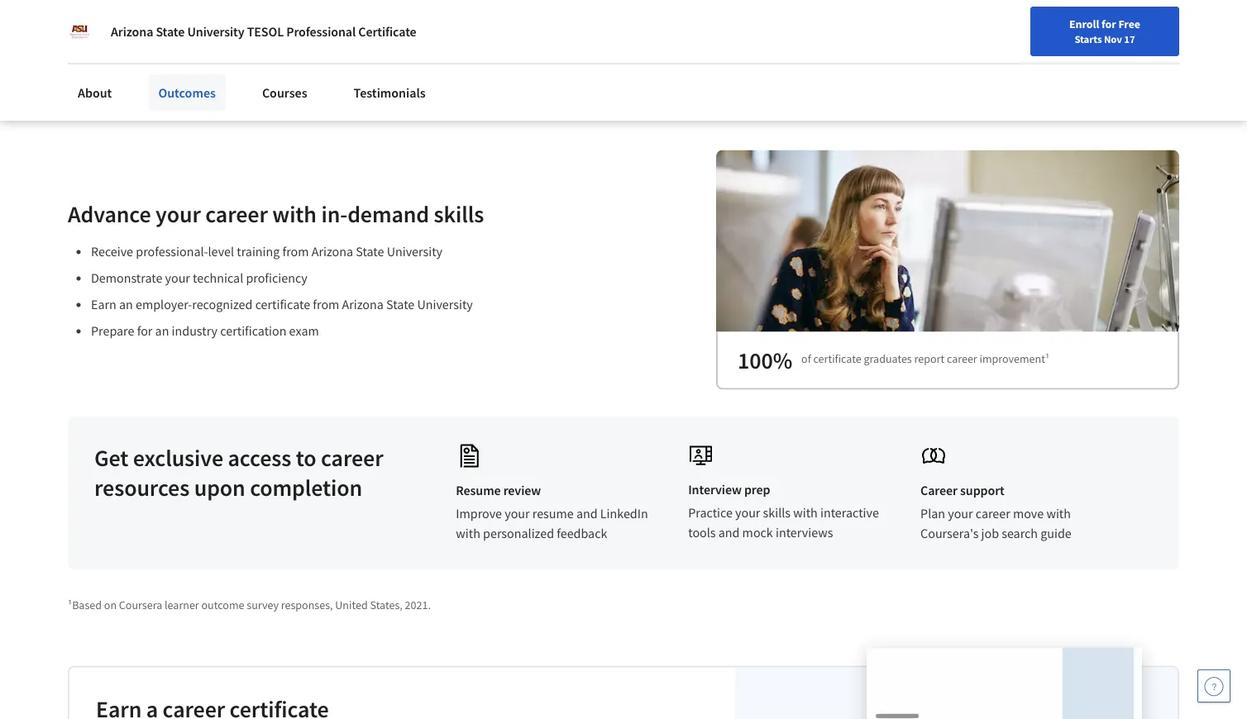 Task type: locate. For each thing, give the bounding box(es) containing it.
career inside career support plan your career move with coursera's job search guide
[[976, 506, 1010, 523]]

1 vertical spatial for
[[254, 52, 271, 69]]

and up feedback
[[576, 506, 598, 523]]

coursera image
[[20, 47, 125, 73]]

an right 'earn'
[[119, 297, 133, 314]]

graduates
[[864, 352, 912, 367]]

coursera's
[[921, 526, 979, 543]]

enroll for free starts nov 17
[[1069, 17, 1140, 45]]

1 horizontal spatial an
[[155, 323, 169, 340]]

arizona
[[111, 23, 153, 40], [312, 244, 353, 261], [342, 297, 384, 314]]

find your new career
[[740, 52, 844, 67]]

with inside "resume review improve your resume and linkedin with personalized feedback"
[[456, 526, 480, 543]]

certificate
[[358, 23, 416, 40]]

0 horizontal spatial career
[[812, 52, 844, 67]]

1 horizontal spatial and
[[718, 525, 740, 542]]

to
[[296, 444, 316, 473]]

0 vertical spatial demand
[[121, 4, 203, 33]]

improve
[[456, 506, 502, 523]]

in-
[[95, 4, 121, 33], [321, 200, 347, 229]]

0 horizontal spatial in-
[[95, 4, 121, 33]]

with inside interview prep practice your skills with interactive tools and mock interviews
[[793, 506, 818, 522]]

in- inside see how employees at top companies are mastering in-demand skills
[[95, 4, 121, 33]]

career right report
[[947, 352, 977, 367]]

for up nov
[[1102, 17, 1116, 31]]

exclusive
[[133, 444, 223, 473]]

with up interviews
[[793, 506, 818, 522]]

2 horizontal spatial skills
[[763, 506, 791, 522]]

¹based
[[68, 598, 102, 613]]

more
[[130, 52, 161, 69]]

in- down see
[[95, 4, 121, 33]]

your up personalized
[[505, 506, 530, 523]]

companies
[[357, 0, 464, 3]]

for down arizona state university tesol professional certificate
[[254, 52, 271, 69]]

career up job
[[976, 506, 1010, 523]]

your right find
[[764, 52, 786, 67]]

2 vertical spatial for
[[137, 323, 152, 340]]

industry
[[172, 323, 218, 340]]

0 horizontal spatial certificate
[[255, 297, 310, 314]]

tesol
[[247, 23, 284, 40]]

1 vertical spatial demand
[[347, 200, 429, 229]]

for for certification
[[137, 323, 152, 340]]

banner navigation
[[13, 0, 465, 33]]

mastering
[[505, 0, 605, 3]]

2 vertical spatial university
[[417, 297, 473, 314]]

career right the to
[[321, 444, 383, 473]]

with up guide
[[1047, 506, 1071, 523]]

an down employer- on the left
[[155, 323, 169, 340]]

career
[[812, 52, 844, 67], [921, 483, 958, 500]]

0 horizontal spatial for
[[137, 323, 152, 340]]

0 horizontal spatial from
[[282, 244, 309, 261]]

2 vertical spatial state
[[386, 297, 415, 314]]

and inside interview prep practice your skills with interactive tools and mock interviews
[[718, 525, 740, 542]]

review
[[503, 483, 541, 500]]

0 vertical spatial in-
[[95, 4, 121, 33]]

free
[[1118, 17, 1140, 31]]

in- up "receive professional-level training from arizona state university"
[[321, 200, 347, 229]]

starts
[[1075, 32, 1102, 45]]

see
[[95, 0, 131, 3]]

with up "receive professional-level training from arizona state university"
[[272, 200, 317, 229]]

search
[[1002, 526, 1038, 543]]

receive
[[91, 244, 133, 261]]

and
[[576, 506, 598, 523], [718, 525, 740, 542]]

0 horizontal spatial demand
[[121, 4, 203, 33]]

upon
[[194, 474, 245, 503]]

learner
[[165, 598, 199, 613]]

1 vertical spatial career
[[921, 483, 958, 500]]

0 vertical spatial skills
[[208, 4, 258, 33]]

your
[[764, 52, 786, 67], [156, 200, 201, 229], [165, 271, 190, 287], [735, 506, 760, 522], [505, 506, 530, 523], [948, 506, 973, 523]]

None search field
[[236, 43, 558, 77]]

2 horizontal spatial for
[[1102, 17, 1116, 31]]

0 horizontal spatial skills
[[208, 4, 258, 33]]

with inside career support plan your career move with coursera's job search guide
[[1047, 506, 1071, 523]]

are
[[468, 0, 500, 3]]

move
[[1013, 506, 1044, 523]]

show notifications image
[[1024, 54, 1044, 74]]

learn more about coursera for business link
[[95, 52, 324, 69]]

about
[[78, 84, 112, 101]]

skills
[[208, 4, 258, 33], [434, 200, 484, 229], [763, 506, 791, 522]]

1 horizontal spatial in-
[[321, 200, 347, 229]]

0 vertical spatial an
[[119, 297, 133, 314]]

1 vertical spatial and
[[718, 525, 740, 542]]

demonstrate
[[91, 271, 162, 287]]

career support plan your career move with coursera's job search guide
[[921, 483, 1072, 543]]

1 vertical spatial an
[[155, 323, 169, 340]]

university
[[187, 23, 244, 40], [387, 244, 442, 261], [417, 297, 473, 314]]

1 vertical spatial certificate
[[813, 352, 862, 367]]

1 vertical spatial from
[[313, 297, 339, 314]]

career up plan
[[921, 483, 958, 500]]

coursera enterprise logos image
[[811, 0, 1141, 58]]

0 vertical spatial coursera
[[200, 52, 252, 69]]

with down improve at the bottom of the page
[[456, 526, 480, 543]]

career up level
[[205, 200, 268, 229]]

your inside career support plan your career move with coursera's job search guide
[[948, 506, 973, 523]]

0 vertical spatial university
[[187, 23, 244, 40]]

arizona state university image
[[68, 20, 91, 43]]

0 horizontal spatial coursera
[[119, 598, 162, 613]]

learn more about coursera for business
[[95, 52, 324, 69]]

coursera right about
[[200, 52, 252, 69]]

testimonials link
[[344, 74, 436, 111]]

1 horizontal spatial skills
[[434, 200, 484, 229]]

0 horizontal spatial state
[[156, 23, 185, 40]]

prep
[[744, 482, 770, 499]]

an
[[119, 297, 133, 314], [155, 323, 169, 340]]

for right the prepare
[[137, 323, 152, 340]]

training
[[237, 244, 280, 261]]

career
[[205, 200, 268, 229], [947, 352, 977, 367], [321, 444, 383, 473], [976, 506, 1010, 523]]

from up exam
[[313, 297, 339, 314]]

top
[[319, 0, 352, 3]]

courses link
[[252, 74, 317, 111]]

find your new career link
[[732, 50, 852, 70]]

1 horizontal spatial from
[[313, 297, 339, 314]]

outcome
[[201, 598, 244, 613]]

coursera right on
[[119, 598, 162, 613]]

feedback
[[557, 526, 607, 543]]

0 horizontal spatial an
[[119, 297, 133, 314]]

demonstrate your technical proficiency
[[91, 271, 307, 287]]

help center image
[[1204, 677, 1224, 696]]

career right new
[[812, 52, 844, 67]]

with
[[272, 200, 317, 229], [793, 506, 818, 522], [1047, 506, 1071, 523], [456, 526, 480, 543]]

1 horizontal spatial career
[[921, 483, 958, 500]]

at
[[294, 0, 314, 3]]

career inside career support plan your career move with coursera's job search guide
[[921, 483, 958, 500]]

1 vertical spatial skills
[[434, 200, 484, 229]]

certificate right of at the right
[[813, 352, 862, 367]]

business
[[274, 52, 324, 69]]

individuals link
[[20, 0, 117, 33]]

employees
[[183, 0, 290, 3]]

0 vertical spatial for
[[1102, 17, 1116, 31]]

your inside interview prep practice your skills with interactive tools and mock interviews
[[735, 506, 760, 522]]

0 vertical spatial state
[[156, 23, 185, 40]]

from up proficiency
[[282, 244, 309, 261]]

0 vertical spatial certificate
[[255, 297, 310, 314]]

your up mock
[[735, 506, 760, 522]]

certificate down proficiency
[[255, 297, 310, 314]]

demand inside see how employees at top companies are mastering in-demand skills
[[121, 4, 203, 33]]

proficiency
[[246, 271, 307, 287]]

0 vertical spatial and
[[576, 506, 598, 523]]

completion
[[250, 474, 362, 503]]

1 vertical spatial arizona
[[312, 244, 353, 261]]

certificate
[[255, 297, 310, 314], [813, 352, 862, 367]]

resources
[[94, 474, 190, 503]]

testimonials
[[354, 84, 426, 101]]

from
[[282, 244, 309, 261], [313, 297, 339, 314]]

0 horizontal spatial and
[[576, 506, 598, 523]]

personalized
[[483, 526, 554, 543]]

100%
[[738, 346, 793, 375]]

interviews
[[776, 525, 833, 542]]

0 vertical spatial arizona
[[111, 23, 153, 40]]

get
[[94, 444, 128, 473]]

1 horizontal spatial certificate
[[813, 352, 862, 367]]

enroll
[[1069, 17, 1099, 31]]

2 horizontal spatial state
[[386, 297, 415, 314]]

your up coursera's
[[948, 506, 973, 523]]

how
[[136, 0, 178, 3]]

1 vertical spatial state
[[356, 244, 384, 261]]

for inside enroll for free starts nov 17
[[1102, 17, 1116, 31]]

and right tools
[[718, 525, 740, 542]]

of
[[801, 352, 811, 367]]

2 vertical spatial skills
[[763, 506, 791, 522]]

shopping cart: 1 item image
[[860, 45, 892, 72]]



Task type: describe. For each thing, give the bounding box(es) containing it.
survey
[[247, 598, 279, 613]]

¹based on coursera learner outcome survey responses, united states, 2021.
[[68, 598, 431, 613]]

exam
[[289, 323, 319, 340]]

states,
[[370, 598, 403, 613]]

nov
[[1104, 32, 1122, 45]]

0 vertical spatial career
[[812, 52, 844, 67]]

united
[[335, 598, 368, 613]]

your down professional-
[[165, 271, 190, 287]]

1 vertical spatial coursera
[[119, 598, 162, 613]]

and inside "resume review improve your resume and linkedin with personalized feedback"
[[576, 506, 598, 523]]

for
[[245, 8, 263, 25]]

certificate inside "100% of certificate graduates report career improvement ¹"
[[813, 352, 862, 367]]

practice
[[688, 506, 733, 522]]

1 horizontal spatial coursera
[[200, 52, 252, 69]]

resume review improve your resume and linkedin with personalized feedback
[[456, 483, 648, 543]]

get exclusive access to career resources upon completion
[[94, 444, 383, 503]]

advance your career with in-demand skills
[[68, 200, 484, 229]]

advance
[[68, 200, 151, 229]]

guide
[[1041, 526, 1072, 543]]

coursera career certificate image
[[867, 649, 1142, 720]]

job
[[981, 526, 999, 543]]

earn an employer-recognized certificate from arizona state university
[[91, 297, 473, 314]]

skills inside see how employees at top companies are mastering in-demand skills
[[208, 4, 258, 33]]

100% of certificate graduates report career improvement ¹
[[738, 346, 1050, 375]]

mock
[[742, 525, 773, 542]]

technical
[[193, 271, 243, 287]]

1 horizontal spatial for
[[254, 52, 271, 69]]

access
[[228, 444, 291, 473]]

see how employees at top companies are mastering in-demand skills
[[95, 0, 605, 33]]

for for nov
[[1102, 17, 1116, 31]]

improvement
[[980, 352, 1045, 367]]

1 horizontal spatial demand
[[347, 200, 429, 229]]

earn
[[91, 297, 116, 314]]

your inside "resume review improve your resume and linkedin with personalized feedback"
[[505, 506, 530, 523]]

certification
[[220, 323, 287, 340]]

2 vertical spatial arizona
[[342, 297, 384, 314]]

new
[[788, 52, 810, 67]]

1 vertical spatial university
[[387, 244, 442, 261]]

0 vertical spatial from
[[282, 244, 309, 261]]

17
[[1124, 32, 1135, 45]]

employer-
[[136, 297, 192, 314]]

skills inside interview prep practice your skills with interactive tools and mock interviews
[[763, 506, 791, 522]]

learn
[[95, 52, 128, 69]]

your up professional-
[[156, 200, 201, 229]]

responses,
[[281, 598, 333, 613]]

prepare for an industry certification exam
[[91, 323, 319, 340]]

career inside "100% of certificate graduates report career improvement ¹"
[[947, 352, 977, 367]]

on
[[104, 598, 117, 613]]

interview
[[688, 482, 742, 499]]

1 vertical spatial in-
[[321, 200, 347, 229]]

¹
[[1045, 352, 1050, 367]]

report
[[914, 352, 945, 367]]

career inside "get exclusive access to career resources upon completion"
[[321, 444, 383, 473]]

arizona state university tesol professional certificate
[[111, 23, 416, 40]]

about
[[163, 52, 197, 69]]

tools
[[688, 525, 716, 542]]

interactive
[[820, 506, 879, 522]]

outcomes
[[158, 84, 216, 101]]

for link
[[238, 0, 337, 33]]

interview prep practice your skills with interactive tools and mock interviews
[[688, 482, 879, 542]]

english
[[930, 52, 970, 68]]

find
[[740, 52, 761, 67]]

professional
[[286, 23, 356, 40]]

resume
[[532, 506, 574, 523]]

professional-
[[136, 244, 208, 261]]

courses
[[262, 84, 307, 101]]

english button
[[900, 33, 1000, 87]]

resume
[[456, 483, 501, 500]]

prepare
[[91, 323, 134, 340]]

level
[[208, 244, 234, 261]]

plan
[[921, 506, 945, 523]]

1 horizontal spatial state
[[356, 244, 384, 261]]

about link
[[68, 74, 122, 111]]

receive professional-level training from arizona state university
[[91, 244, 442, 261]]

recognized
[[192, 297, 253, 314]]

support
[[960, 483, 1005, 500]]



Task type: vqa. For each thing, say whether or not it's contained in the screenshot.
middle (
no



